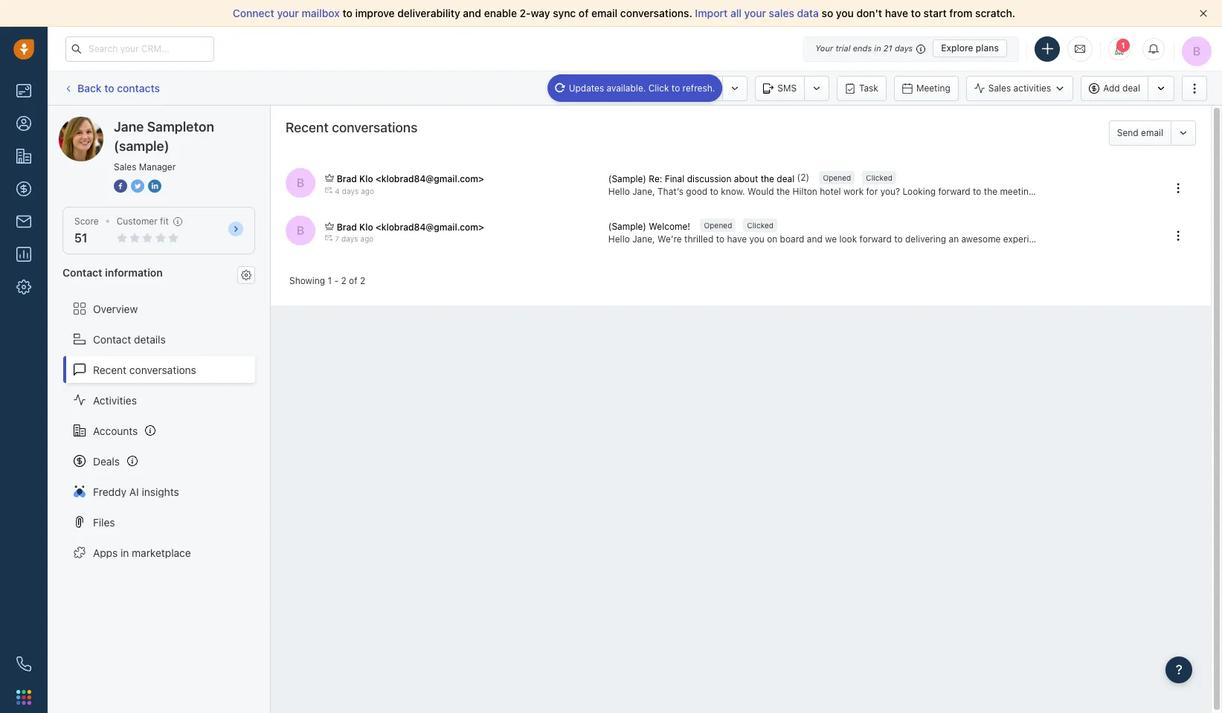 Task type: vqa. For each thing, say whether or not it's contained in the screenshot.
3rd In Sales emails from the bottom of the page
no



Task type: describe. For each thing, give the bounding box(es) containing it.
ago for (sample) re: final discussion about the deal
[[361, 186, 374, 195]]

activities
[[1014, 83, 1052, 94]]

to right mailbox
[[343, 7, 353, 19]]

(sample) welcome! link
[[609, 220, 693, 233]]

deliverability
[[398, 7, 460, 19]]

jane sampleton (sample) sales manager
[[114, 119, 214, 173]]

2 2 from the left
[[360, 276, 365, 287]]

call
[[699, 82, 715, 93]]

phone image
[[16, 657, 31, 672]]

sms button
[[756, 76, 804, 101]]

deal inside (sample) re: final discussion about the deal (2)
[[777, 173, 795, 184]]

send email
[[1118, 127, 1164, 138]]

from
[[950, 7, 973, 19]]

back to contacts link
[[63, 76, 161, 100]]

about
[[734, 173, 758, 184]]

details
[[134, 333, 166, 346]]

showing 1 - 2 of 2
[[289, 276, 365, 287]]

1 vertical spatial opened
[[704, 221, 732, 230]]

import all your sales data link
[[695, 7, 822, 19]]

explore
[[941, 42, 974, 54]]

know.
[[721, 186, 745, 197]]

re:
[[649, 173, 663, 184]]

score
[[74, 216, 99, 227]]

sampleton for jane sampleton (sample)
[[114, 116, 166, 129]]

1 vertical spatial 1
[[328, 276, 332, 287]]

(sample) for jane sampleton (sample) sales manager
[[114, 138, 169, 154]]

final
[[665, 173, 685, 184]]

brad for (sample) welcome!
[[337, 221, 357, 233]]

accounts
[[93, 425, 138, 437]]

51
[[74, 232, 87, 245]]

klo for (sample) welcome!
[[359, 221, 373, 233]]

outgoing image
[[325, 186, 333, 194]]

customer fit
[[117, 216, 169, 227]]

add deal button
[[1081, 76, 1148, 101]]

fit
[[160, 216, 169, 227]]

(sample) welcome!
[[609, 221, 691, 232]]

2 your from the left
[[745, 7, 766, 19]]

0 horizontal spatial in
[[121, 547, 129, 559]]

updates
[[569, 82, 604, 93]]

1 vertical spatial brad
[[1040, 186, 1059, 197]]

send email button
[[1109, 121, 1171, 146]]

days for (sample) welcome!
[[342, 234, 358, 243]]

4
[[335, 186, 340, 195]]

the inside (sample) re: final discussion about the deal (2)
[[761, 173, 775, 184]]

<klobrad84@gmail.com> for (sample) re: final discussion about the deal
[[376, 174, 484, 185]]

to right back
[[104, 82, 114, 94]]

your
[[816, 43, 834, 53]]

0 horizontal spatial email
[[592, 7, 618, 19]]

phone element
[[9, 650, 39, 679]]

contact for contact information
[[63, 267, 102, 279]]

meeting
[[917, 82, 951, 93]]

you?
[[881, 186, 901, 197]]

brad for (sample) re: final discussion about the deal
[[337, 174, 357, 185]]

sales
[[769, 7, 795, 19]]

data
[[797, 7, 819, 19]]

click
[[649, 82, 669, 93]]

files
[[93, 516, 115, 529]]

would
[[748, 186, 774, 197]]

1 vertical spatial recent
[[93, 364, 127, 376]]

1 horizontal spatial clicked
[[866, 174, 893, 183]]

marketplace
[[132, 547, 191, 559]]

twitter circled image
[[131, 179, 144, 194]]

freddy ai insights
[[93, 486, 179, 498]]

start
[[924, 7, 947, 19]]

updates available. click to refresh.
[[569, 82, 715, 93]]

don't
[[857, 7, 883, 19]]

connect
[[233, 7, 274, 19]]

call button
[[677, 76, 723, 101]]

deals
[[93, 455, 120, 468]]

brad klo <klobrad84@gmail.com> for (sample) re: final discussion about the deal
[[337, 174, 484, 185]]

for
[[867, 186, 878, 197]]

freshworks switcher image
[[16, 690, 31, 705]]

looking
[[903, 186, 936, 197]]

add deal
[[1104, 83, 1141, 94]]

contact information
[[63, 267, 163, 279]]

apps in marketplace
[[93, 547, 191, 559]]

to left start
[[911, 7, 921, 19]]

connect your mailbox to improve deliverability and enable 2-way sync of email conversations. import all your sales data so you don't have to start from scratch.
[[233, 7, 1016, 19]]

so
[[822, 7, 834, 19]]

you
[[836, 7, 854, 19]]

1 link
[[1109, 38, 1131, 60]]

1 your from the left
[[277, 7, 299, 19]]

updates available. click to refresh. link
[[547, 74, 723, 102]]

improve
[[355, 7, 395, 19]]

sync
[[553, 7, 576, 19]]

-
[[334, 276, 339, 287]]

1 horizontal spatial recent conversations
[[286, 120, 418, 135]]

task button
[[837, 76, 887, 101]]

connect your mailbox link
[[233, 7, 343, 19]]

freddy
[[93, 486, 127, 498]]

welcome!
[[649, 221, 691, 232]]

21
[[884, 43, 893, 53]]

1 horizontal spatial the
[[777, 186, 790, 197]]

0 horizontal spatial clicked
[[747, 221, 774, 230]]

information
[[105, 267, 163, 279]]

jane for jane sampleton (sample)
[[89, 116, 111, 129]]

good
[[686, 186, 708, 197]]



Task type: locate. For each thing, give the bounding box(es) containing it.
mailbox
[[302, 7, 340, 19]]

sms
[[778, 82, 797, 93]]

1 vertical spatial recent conversations
[[93, 364, 196, 376]]

recent up outgoing image
[[286, 120, 329, 135]]

email button
[[617, 76, 670, 101]]

discussion
[[687, 173, 732, 184]]

klo
[[359, 174, 373, 185], [359, 221, 373, 233]]

jane down back
[[89, 116, 111, 129]]

(sample) inside 'jane sampleton (sample) sales manager'
[[114, 138, 169, 154]]

1 2 from the left
[[341, 276, 347, 287]]

in
[[875, 43, 882, 53], [121, 547, 129, 559]]

brad up 4 days ago
[[337, 174, 357, 185]]

(sample) up the manager
[[168, 116, 211, 129]]

explore plans
[[941, 42, 999, 54]]

sales activities
[[989, 83, 1052, 94]]

ago
[[361, 186, 374, 195], [360, 234, 374, 243]]

2 <klobrad84@gmail.com> from the top
[[376, 221, 484, 233]]

days right 7
[[342, 234, 358, 243]]

(sample)
[[168, 116, 211, 129], [114, 138, 169, 154]]

deal right 'add'
[[1123, 83, 1141, 94]]

and
[[463, 7, 481, 19]]

brad right meeting.
[[1040, 186, 1059, 197]]

1 vertical spatial sales
[[114, 161, 137, 173]]

days for (sample) re: final discussion about the deal
[[342, 186, 359, 195]]

sampleton down contacts
[[114, 116, 166, 129]]

back
[[77, 82, 102, 94]]

brad klo <klobrad84@gmail.com> up 4 days ago
[[337, 174, 484, 185]]

opened down know.
[[704, 221, 732, 230]]

recent up the activities
[[93, 364, 127, 376]]

(sample) re: final discussion about the deal (2)
[[609, 172, 810, 184]]

opened
[[823, 174, 851, 183], [704, 221, 732, 230]]

(sample) down hello
[[609, 221, 647, 232]]

ago right "4"
[[361, 186, 374, 195]]

1 (sample) from the top
[[609, 173, 647, 184]]

1 horizontal spatial 2
[[360, 276, 365, 287]]

insights
[[142, 486, 179, 498]]

forward
[[939, 186, 971, 197]]

1 vertical spatial email
[[1142, 127, 1164, 138]]

jane for jane sampleton (sample) sales manager
[[114, 119, 144, 135]]

2 (sample) from the top
[[609, 221, 647, 232]]

email right sync
[[592, 7, 618, 19]]

apps
[[93, 547, 118, 559]]

deal inside add deal button
[[1123, 83, 1141, 94]]

1 horizontal spatial email
[[1142, 127, 1164, 138]]

conversations.
[[621, 7, 693, 19]]

email inside button
[[1142, 127, 1164, 138]]

0 horizontal spatial recent
[[93, 364, 127, 376]]

in left 21 on the right
[[875, 43, 882, 53]]

days right "4"
[[342, 186, 359, 195]]

contact for contact details
[[93, 333, 131, 346]]

1 up add deal
[[1121, 41, 1126, 49]]

days right 21 on the right
[[895, 43, 913, 53]]

your trial ends in 21 days
[[816, 43, 913, 53]]

manager
[[139, 161, 176, 173]]

klo up 4 days ago
[[359, 174, 373, 185]]

(sample)
[[609, 173, 647, 184], [609, 221, 647, 232]]

2 klo from the top
[[359, 221, 373, 233]]

7 days ago
[[335, 234, 374, 243]]

(sample) for (sample) re: final discussion about the deal (2)
[[609, 173, 647, 184]]

1 horizontal spatial opened
[[823, 174, 851, 183]]

explore plans link
[[933, 39, 1008, 57]]

(sample) inside button
[[609, 221, 647, 232]]

sales activities button
[[966, 76, 1081, 101], [966, 76, 1074, 101]]

brad klo <klobrad84@gmail.com> up the 7 days ago
[[337, 221, 484, 233]]

2 vertical spatial brad
[[337, 221, 357, 233]]

ai
[[129, 486, 139, 498]]

1 vertical spatial clicked
[[747, 221, 774, 230]]

1 klo from the top
[[359, 174, 373, 185]]

ago right 7
[[360, 234, 374, 243]]

1 vertical spatial brad klo <klobrad84@gmail.com>
[[337, 221, 484, 233]]

0 vertical spatial opened
[[823, 174, 851, 183]]

<klobrad84@gmail.com>
[[376, 174, 484, 185], [376, 221, 484, 233]]

<klobrad84@gmail.com> for (sample) welcome!
[[376, 221, 484, 233]]

the left meeting.
[[984, 186, 998, 197]]

sales up facebook circled icon
[[114, 161, 137, 173]]

0 horizontal spatial jane
[[89, 116, 111, 129]]

contacts
[[117, 82, 160, 94]]

scratch.
[[976, 7, 1016, 19]]

0 horizontal spatial deal
[[777, 173, 795, 184]]

email right the send
[[1142, 127, 1164, 138]]

conversations down details
[[129, 364, 196, 376]]

sales
[[989, 83, 1011, 94], [114, 161, 137, 173]]

clicked
[[866, 174, 893, 183], [747, 221, 774, 230]]

2 brad klo <klobrad84@gmail.com> from the top
[[337, 221, 484, 233]]

sales left the activities
[[989, 83, 1011, 94]]

contact
[[63, 267, 102, 279], [93, 333, 131, 346]]

(sample) welcome! button
[[609, 220, 693, 233]]

email
[[592, 7, 618, 19], [1142, 127, 1164, 138]]

1 vertical spatial ago
[[360, 234, 374, 243]]

jane down contacts
[[114, 119, 144, 135]]

0 horizontal spatial the
[[761, 173, 775, 184]]

1 vertical spatial days
[[342, 186, 359, 195]]

4 days ago
[[335, 186, 374, 195]]

import
[[695, 7, 728, 19]]

0 horizontal spatial sales
[[114, 161, 137, 173]]

to right forward
[[973, 186, 982, 197]]

1 vertical spatial <klobrad84@gmail.com>
[[376, 221, 484, 233]]

outgoing image
[[325, 234, 333, 242]]

klo up the 7 days ago
[[359, 221, 373, 233]]

all
[[731, 7, 742, 19]]

(2)
[[797, 172, 810, 183]]

of right -
[[349, 276, 358, 287]]

sampleton up the manager
[[147, 119, 214, 135]]

0 horizontal spatial 1
[[328, 276, 332, 287]]

0 vertical spatial deal
[[1123, 83, 1141, 94]]

of right sync
[[579, 7, 589, 19]]

1 horizontal spatial recent
[[286, 120, 329, 135]]

contact down the overview
[[93, 333, 131, 346]]

0 vertical spatial (sample)
[[168, 116, 211, 129]]

1 vertical spatial contact
[[93, 333, 131, 346]]

to down 'discussion'
[[710, 186, 719, 197]]

conversations up 4 days ago
[[332, 120, 418, 135]]

1 horizontal spatial deal
[[1123, 83, 1141, 94]]

klo for (sample) re: final discussion about the deal
[[359, 174, 373, 185]]

2
[[341, 276, 347, 287], [360, 276, 365, 287]]

0 vertical spatial contact
[[63, 267, 102, 279]]

0 vertical spatial in
[[875, 43, 882, 53]]

1 vertical spatial of
[[349, 276, 358, 287]]

mng settings image
[[241, 270, 252, 280]]

call link
[[677, 76, 723, 101]]

0 vertical spatial conversations
[[332, 120, 418, 135]]

1 vertical spatial (sample)
[[609, 221, 647, 232]]

51 button
[[74, 232, 87, 245]]

(sample) up hello
[[609, 173, 647, 184]]

1 horizontal spatial conversations
[[332, 120, 418, 135]]

opened up hello jane, that's good to know. would the hilton hotel work for you? looking forward to the meeting. brad on the top
[[823, 174, 851, 183]]

0 vertical spatial brad klo <klobrad84@gmail.com>
[[337, 174, 484, 185]]

activities
[[93, 394, 137, 407]]

(sample) re: final discussion about the deal button
[[609, 172, 797, 185]]

(sample) down 'jane sampleton (sample)'
[[114, 138, 169, 154]]

sampleton
[[114, 116, 166, 129], [147, 119, 214, 135]]

recent conversations up 4 days ago
[[286, 120, 418, 135]]

0 vertical spatial recent
[[286, 120, 329, 135]]

0 vertical spatial of
[[579, 7, 589, 19]]

sales inside 'jane sampleton (sample) sales manager'
[[114, 161, 137, 173]]

way
[[531, 7, 550, 19]]

1 horizontal spatial 1
[[1121, 41, 1126, 49]]

0 horizontal spatial conversations
[[129, 364, 196, 376]]

deal
[[1123, 83, 1141, 94], [777, 173, 795, 184]]

enable
[[484, 7, 517, 19]]

1 horizontal spatial your
[[745, 7, 766, 19]]

hilton
[[793, 186, 818, 197]]

linkedin circled image
[[148, 179, 161, 194]]

refresh.
[[683, 82, 715, 93]]

brad klo <klobrad84@gmail.com>
[[337, 174, 484, 185], [337, 221, 484, 233]]

ends
[[853, 43, 872, 53]]

0 vertical spatial sales
[[989, 83, 1011, 94]]

1 <klobrad84@gmail.com> from the top
[[376, 174, 484, 185]]

the
[[761, 173, 775, 184], [777, 186, 790, 197], [984, 186, 998, 197]]

to right click
[[672, 82, 680, 93]]

0 horizontal spatial of
[[349, 276, 358, 287]]

1 horizontal spatial in
[[875, 43, 882, 53]]

1
[[1121, 41, 1126, 49], [328, 276, 332, 287]]

0 vertical spatial clicked
[[866, 174, 893, 183]]

work
[[844, 186, 864, 197]]

jane,
[[633, 186, 655, 197]]

overview
[[93, 303, 138, 315]]

Search your CRM... text field
[[65, 36, 214, 61]]

jane inside 'jane sampleton (sample) sales manager'
[[114, 119, 144, 135]]

0 vertical spatial recent conversations
[[286, 120, 418, 135]]

0 vertical spatial <klobrad84@gmail.com>
[[376, 174, 484, 185]]

trial
[[836, 43, 851, 53]]

0 horizontal spatial your
[[277, 7, 299, 19]]

send email image
[[1075, 42, 1086, 55]]

1 horizontal spatial of
[[579, 7, 589, 19]]

your left mailbox
[[277, 7, 299, 19]]

(sample) re: final discussion about the deal link
[[609, 172, 797, 185]]

(sample) for jane sampleton (sample)
[[168, 116, 211, 129]]

showing
[[289, 276, 325, 287]]

1 vertical spatial in
[[121, 547, 129, 559]]

1 horizontal spatial sales
[[989, 83, 1011, 94]]

0 vertical spatial (sample)
[[609, 173, 647, 184]]

brad klo <klobrad84@gmail.com> for (sample) welcome!
[[337, 221, 484, 233]]

recent
[[286, 120, 329, 135], [93, 364, 127, 376]]

2 horizontal spatial the
[[984, 186, 998, 197]]

clicked down would
[[747, 221, 774, 230]]

1 left -
[[328, 276, 332, 287]]

(sample) inside (sample) re: final discussion about the deal (2)
[[609, 173, 647, 184]]

1 vertical spatial (sample)
[[114, 138, 169, 154]]

score 51
[[74, 216, 99, 245]]

your
[[277, 7, 299, 19], [745, 7, 766, 19]]

facebook circled image
[[114, 179, 127, 194]]

7
[[335, 234, 339, 243]]

0 horizontal spatial recent conversations
[[93, 364, 196, 376]]

contact down 51 button
[[63, 267, 102, 279]]

0 vertical spatial 1
[[1121, 41, 1126, 49]]

0 vertical spatial ago
[[361, 186, 374, 195]]

0 vertical spatial email
[[592, 7, 618, 19]]

2 vertical spatial days
[[342, 234, 358, 243]]

sampleton inside 'jane sampleton (sample) sales manager'
[[147, 119, 214, 135]]

recent conversations down details
[[93, 364, 196, 376]]

(sample) for (sample) welcome!
[[609, 221, 647, 232]]

1 vertical spatial deal
[[777, 173, 795, 184]]

customer
[[117, 216, 158, 227]]

ago for (sample) welcome!
[[360, 234, 374, 243]]

hello jane, that's good to know. would the hilton hotel work for you? looking forward to the meeting. brad
[[609, 186, 1059, 197]]

send
[[1118, 127, 1139, 138]]

0 horizontal spatial opened
[[704, 221, 732, 230]]

0 vertical spatial brad
[[337, 174, 357, 185]]

the up would
[[761, 173, 775, 184]]

available.
[[607, 82, 646, 93]]

1 vertical spatial conversations
[[129, 364, 196, 376]]

the left hilton
[[777, 186, 790, 197]]

clicked up for
[[866, 174, 893, 183]]

hello
[[609, 186, 630, 197]]

sampleton for jane sampleton (sample) sales manager
[[147, 119, 214, 135]]

1 brad klo <klobrad84@gmail.com> from the top
[[337, 174, 484, 185]]

add
[[1104, 83, 1120, 94]]

1 vertical spatial klo
[[359, 221, 373, 233]]

hotel
[[820, 186, 841, 197]]

meeting button
[[894, 76, 959, 101]]

0 vertical spatial klo
[[359, 174, 373, 185]]

2-
[[520, 7, 531, 19]]

your right all
[[745, 7, 766, 19]]

in right apps
[[121, 547, 129, 559]]

1 horizontal spatial jane
[[114, 119, 144, 135]]

deal left (2)
[[777, 173, 795, 184]]

0 vertical spatial days
[[895, 43, 913, 53]]

back to contacts
[[77, 82, 160, 94]]

close image
[[1200, 10, 1208, 17]]

0 horizontal spatial 2
[[341, 276, 347, 287]]

brad up the 7 days ago
[[337, 221, 357, 233]]



